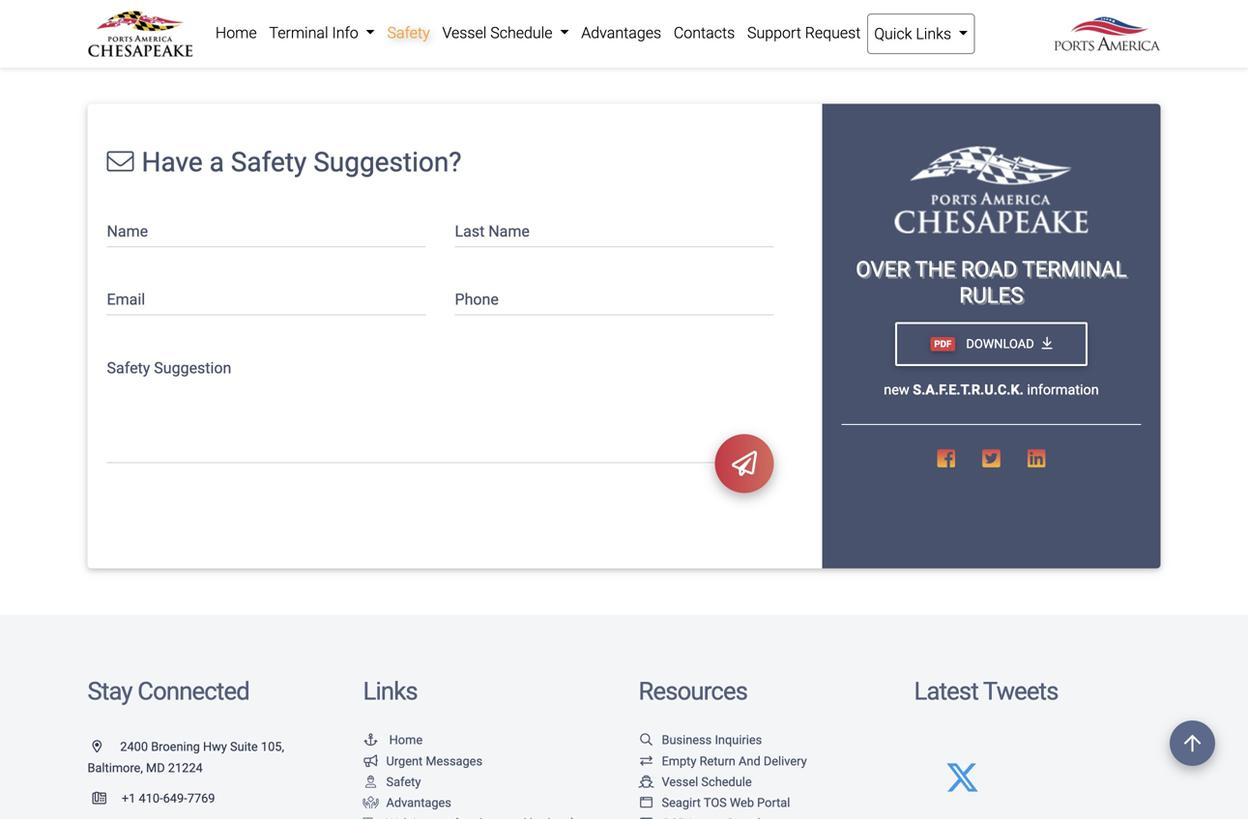 Task type: vqa. For each thing, say whether or not it's contained in the screenshot.
left "is"
no



Task type: describe. For each thing, give the bounding box(es) containing it.
safety right a
[[231, 147, 307, 178]]

last
[[455, 222, 485, 241]]

1 vertical spatial vessel schedule link
[[639, 775, 752, 790]]

information
[[1027, 382, 1099, 399]]

1 horizontal spatial schedule
[[701, 775, 752, 790]]

0 vertical spatial advantages link
[[575, 14, 668, 52]]

105,
[[261, 740, 284, 755]]

latest tweets
[[914, 677, 1058, 707]]

new
[[884, 382, 909, 399]]

safety suggestion
[[107, 359, 231, 377]]

safety link for terminal info "link"
[[381, 14, 436, 52]]

suggestion?
[[313, 147, 462, 178]]

seagirt tos web portal
[[662, 796, 790, 811]]

urgent
[[386, 754, 423, 769]]

hand receiving image
[[363, 797, 378, 809]]

649-
[[163, 792, 187, 806]]

exchange image
[[639, 755, 654, 768]]

seagirt
[[662, 796, 701, 811]]

have
[[142, 147, 203, 178]]

tweets
[[983, 677, 1058, 707]]

ship image
[[639, 776, 654, 789]]

pdf
[[934, 339, 952, 350]]

contacts link
[[668, 14, 741, 52]]

support
[[747, 24, 801, 42]]

Last Name text field
[[455, 210, 774, 247]]

road
[[961, 257, 1017, 282]]

empty return and delivery link
[[639, 754, 807, 769]]

+1 410-649-7769 link
[[87, 792, 215, 806]]

0 horizontal spatial vessel
[[442, 24, 487, 42]]

Email text field
[[107, 278, 426, 316]]

urgent messages
[[386, 754, 482, 769]]

terminal
[[1022, 257, 1127, 282]]

Name text field
[[107, 210, 426, 247]]

stay connected
[[87, 677, 249, 707]]

safety down urgent
[[386, 775, 421, 790]]

latest
[[914, 677, 978, 707]]

business inquiries
[[662, 733, 762, 748]]

stay
[[87, 677, 132, 707]]

inquiries
[[715, 733, 762, 748]]

connected
[[138, 677, 249, 707]]

user hard hat image
[[363, 776, 378, 789]]

s.a.f.e.t.r.u.c.k.
[[913, 382, 1024, 399]]

new s.a.f.e.t.r.u.c.k. information
[[884, 382, 1099, 399]]

have a safety suggestion?
[[142, 147, 462, 178]]

1 vertical spatial advantages link
[[363, 796, 451, 811]]

terminal info
[[269, 24, 362, 42]]

Safety Suggestion text field
[[107, 346, 774, 463]]

0 vertical spatial home
[[215, 24, 257, 42]]

0 horizontal spatial vessel schedule link
[[436, 14, 575, 52]]

quick links link
[[867, 14, 975, 54]]

empty return and delivery
[[662, 754, 807, 769]]

a
[[209, 147, 224, 178]]

2 name from the left
[[488, 222, 530, 241]]

last name
[[455, 222, 530, 241]]

and
[[739, 754, 761, 769]]

+1
[[122, 792, 136, 806]]

seagirt terminal image
[[895, 147, 1088, 234]]

empty
[[662, 754, 696, 769]]

1 vertical spatial vessel
[[662, 775, 698, 790]]



Task type: locate. For each thing, give the bounding box(es) containing it.
0 horizontal spatial advantages
[[386, 796, 451, 811]]

return
[[700, 754, 736, 769]]

1 horizontal spatial links
[[916, 25, 951, 43]]

portal
[[757, 796, 790, 811]]

1 horizontal spatial advantages
[[581, 24, 661, 42]]

1 vertical spatial advantages
[[386, 796, 451, 811]]

rules
[[959, 283, 1024, 308]]

urgent messages link
[[363, 754, 482, 769]]

410-
[[139, 792, 163, 806]]

name up email
[[107, 222, 148, 241]]

0 horizontal spatial home
[[215, 24, 257, 42]]

safety left the suggestion
[[107, 359, 150, 377]]

0 horizontal spatial name
[[107, 222, 148, 241]]

1 horizontal spatial vessel schedule
[[662, 775, 752, 790]]

phone office image
[[92, 793, 122, 805]]

2400 broening hwy suite 105, baltimore, md 21224
[[87, 740, 284, 776]]

home link for urgent messages link
[[363, 733, 423, 748]]

0 vertical spatial links
[[916, 25, 951, 43]]

request
[[805, 24, 861, 42]]

0 vertical spatial home link
[[209, 14, 263, 52]]

delivery
[[764, 754, 807, 769]]

0 vertical spatial vessel
[[442, 24, 487, 42]]

facebook square image
[[937, 449, 955, 469]]

7769
[[187, 792, 215, 806]]

safety link for urgent messages link
[[363, 775, 421, 790]]

links
[[916, 25, 951, 43], [363, 677, 417, 707]]

download
[[963, 337, 1034, 351]]

twitter square image
[[982, 449, 1000, 469]]

0 vertical spatial advantages
[[581, 24, 661, 42]]

1 horizontal spatial name
[[488, 222, 530, 241]]

terminal
[[269, 24, 328, 42]]

quick
[[874, 25, 912, 43]]

baltimore,
[[87, 761, 143, 776]]

business
[[662, 733, 712, 748]]

phone
[[455, 291, 499, 309]]

the
[[915, 257, 956, 282]]

0 horizontal spatial links
[[363, 677, 417, 707]]

web
[[730, 796, 754, 811]]

safety link right the info
[[381, 14, 436, 52]]

1 horizontal spatial home
[[389, 733, 423, 748]]

safety
[[387, 24, 430, 42], [231, 147, 307, 178], [107, 359, 150, 377], [386, 775, 421, 790]]

0 vertical spatial schedule
[[490, 24, 553, 42]]

go to top image
[[1170, 721, 1215, 767]]

1 vertical spatial links
[[363, 677, 417, 707]]

0 horizontal spatial advantages link
[[363, 796, 451, 811]]

home link
[[209, 14, 263, 52], [363, 733, 423, 748]]

vessel schedule inside vessel schedule link
[[442, 24, 556, 42]]

advantages down urgent messages link
[[386, 796, 451, 811]]

2400
[[120, 740, 148, 755]]

resources
[[639, 677, 747, 707]]

suite
[[230, 740, 258, 755]]

support request link
[[741, 14, 867, 52]]

Phone text field
[[455, 278, 774, 316]]

advantages
[[581, 24, 661, 42], [386, 796, 451, 811]]

over
[[856, 257, 910, 282]]

1 horizontal spatial advantages link
[[575, 14, 668, 52]]

1 name from the left
[[107, 222, 148, 241]]

advantages left contacts link
[[581, 24, 661, 42]]

messages
[[426, 754, 482, 769]]

info
[[332, 24, 358, 42]]

quick links
[[874, 25, 955, 43]]

home link left terminal
[[209, 14, 263, 52]]

2400 broening hwy suite 105, baltimore, md 21224 link
[[87, 740, 284, 776]]

browser image
[[639, 797, 654, 809]]

1 vertical spatial safety link
[[363, 775, 421, 790]]

search image
[[639, 734, 654, 747]]

suggestion
[[154, 359, 231, 377]]

seagirt tos web portal link
[[639, 796, 790, 811]]

terminal info link
[[263, 14, 381, 52]]

map marker alt image
[[92, 741, 117, 754]]

tos
[[704, 796, 727, 811]]

0 vertical spatial safety link
[[381, 14, 436, 52]]

home link for terminal info "link"
[[209, 14, 263, 52]]

vessel schedule
[[442, 24, 556, 42], [662, 775, 752, 790]]

contacts
[[674, 24, 735, 42]]

1 vertical spatial vessel schedule
[[662, 775, 752, 790]]

linkedin image
[[1027, 449, 1046, 469]]

safety right the info
[[387, 24, 430, 42]]

name right last
[[488, 222, 530, 241]]

hwy
[[203, 740, 227, 755]]

over the road terminal rules
[[856, 257, 1127, 308]]

21224
[[168, 761, 203, 776]]

vessel schedule link
[[436, 14, 575, 52], [639, 775, 752, 790]]

links up anchor image
[[363, 677, 417, 707]]

1 vertical spatial home
[[389, 733, 423, 748]]

home
[[215, 24, 257, 42], [389, 733, 423, 748]]

email
[[107, 291, 145, 309]]

1 vertical spatial schedule
[[701, 775, 752, 790]]

vessel
[[442, 24, 487, 42], [662, 775, 698, 790]]

home left terminal
[[215, 24, 257, 42]]

bullhorn image
[[363, 755, 378, 768]]

+1 410-649-7769
[[122, 792, 215, 806]]

advantages link down urgent
[[363, 796, 451, 811]]

0 horizontal spatial vessel schedule
[[442, 24, 556, 42]]

home link up urgent
[[363, 733, 423, 748]]

support request
[[747, 24, 861, 42]]

name
[[107, 222, 148, 241], [488, 222, 530, 241]]

links right quick
[[916, 25, 951, 43]]

0 vertical spatial vessel schedule link
[[436, 14, 575, 52]]

1 horizontal spatial vessel
[[662, 775, 698, 790]]

md
[[146, 761, 165, 776]]

advantages link
[[575, 14, 668, 52], [363, 796, 451, 811]]

business inquiries link
[[639, 733, 762, 748]]

1 horizontal spatial home link
[[363, 733, 423, 748]]

arrow to bottom image
[[1042, 337, 1052, 351]]

safety link
[[381, 14, 436, 52], [363, 775, 421, 790]]

anchor image
[[363, 734, 378, 747]]

broening
[[151, 740, 200, 755]]

1 horizontal spatial vessel schedule link
[[639, 775, 752, 790]]

0 vertical spatial vessel schedule
[[442, 24, 556, 42]]

home up urgent
[[389, 733, 423, 748]]

schedule
[[490, 24, 553, 42], [701, 775, 752, 790]]

1 vertical spatial home link
[[363, 733, 423, 748]]

0 horizontal spatial home link
[[209, 14, 263, 52]]

0 horizontal spatial schedule
[[490, 24, 553, 42]]

safety link down urgent
[[363, 775, 421, 790]]

advantages link left contacts
[[575, 14, 668, 52]]



